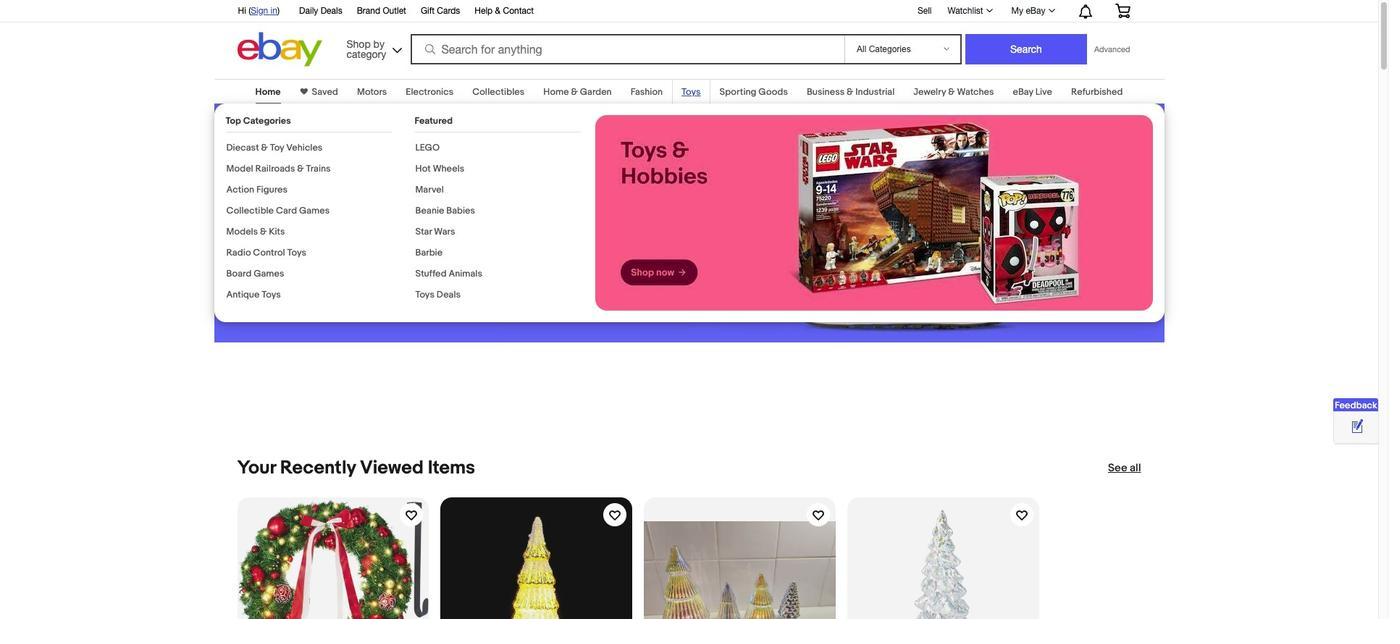 Task type: locate. For each thing, give the bounding box(es) containing it.
shop by category banner
[[230, 0, 1141, 70]]

ebay inside the savings continue main content
[[1013, 86, 1034, 98]]

1 horizontal spatial shop
[[347, 38, 371, 50]]

motors
[[357, 86, 387, 98]]

home for home & garden
[[544, 86, 569, 98]]

1 home from the left
[[255, 86, 281, 98]]

railroads
[[255, 163, 295, 175]]

shop up collectible in the left of the page
[[237, 189, 268, 205]]

0 vertical spatial deals
[[321, 6, 342, 16]]

kits
[[269, 226, 285, 238]]

0 horizontal spatial home
[[255, 86, 281, 98]]

get
[[250, 247, 272, 262]]

& left the toy
[[261, 142, 268, 154]]

home for home
[[255, 86, 281, 98]]

deals
[[330, 189, 363, 205]]

0 horizontal spatial shop
[[237, 189, 268, 205]]

home up "categories"
[[255, 86, 281, 98]]

shop inside the savings continue shop exclusive deals on your favorite brands.
[[237, 189, 268, 205]]

home
[[255, 86, 281, 98], [544, 86, 569, 98]]

2 home from the left
[[544, 86, 569, 98]]

babies
[[446, 205, 475, 217]]

your
[[237, 457, 276, 480]]

marvel link
[[415, 184, 444, 196]]

deals right daily
[[321, 6, 342, 16]]

your recently viewed items
[[237, 457, 475, 480]]

trains
[[306, 163, 331, 175]]

favorite
[[413, 189, 457, 205]]

1 horizontal spatial deals
[[437, 289, 461, 301]]

toys
[[682, 86, 701, 98], [287, 247, 306, 259], [262, 289, 281, 301], [415, 289, 435, 301]]

1 horizontal spatial games
[[299, 205, 330, 217]]

deals inside featured element
[[437, 289, 461, 301]]

shop
[[347, 38, 371, 50], [237, 189, 268, 205]]

0 vertical spatial shop
[[347, 38, 371, 50]]

games down control
[[254, 268, 284, 280]]

brands.
[[237, 205, 282, 221]]

& inside account navigation
[[495, 6, 501, 16]]

toys down the stuffed
[[415, 289, 435, 301]]

1 vertical spatial deals
[[437, 289, 461, 301]]

1 horizontal spatial home
[[544, 86, 569, 98]]

radio
[[226, 247, 251, 259]]

toys down board games link
[[262, 289, 281, 301]]

& for garden
[[571, 86, 578, 98]]

figures
[[256, 184, 288, 196]]

sign
[[251, 6, 268, 16]]

& right help
[[495, 6, 501, 16]]

saved
[[312, 86, 338, 98]]

antique toys link
[[226, 289, 281, 301]]

0 vertical spatial games
[[299, 205, 330, 217]]

& left garden
[[571, 86, 578, 98]]

top categories element
[[226, 115, 392, 310]]

0 horizontal spatial deals
[[321, 6, 342, 16]]

animals
[[449, 268, 482, 280]]

fashion link
[[631, 86, 663, 98]]

viewed
[[360, 457, 424, 480]]

1 vertical spatial ebay
[[1013, 86, 1034, 98]]

featured
[[415, 115, 453, 127]]

the savings continue link
[[237, 114, 478, 183]]

0 horizontal spatial games
[[254, 268, 284, 280]]

beanie
[[415, 205, 444, 217]]

1 vertical spatial shop
[[237, 189, 268, 205]]

board
[[226, 268, 252, 280]]

stuffed animals link
[[415, 268, 482, 280]]

& right business
[[847, 86, 854, 98]]

goods
[[759, 86, 788, 98]]

now
[[307, 247, 330, 262]]

model
[[226, 163, 253, 175]]

games
[[299, 205, 330, 217], [254, 268, 284, 280]]

top categories
[[226, 115, 291, 127]]

home left garden
[[544, 86, 569, 98]]

lego
[[415, 142, 440, 154]]

star
[[415, 226, 432, 238]]

deals down stuffed animals
[[437, 289, 461, 301]]

shop inside shop by category
[[347, 38, 371, 50]]

see
[[1108, 461, 1128, 475]]

shop by category
[[347, 38, 386, 60]]

my
[[1012, 6, 1024, 16]]

deals inside account navigation
[[321, 6, 342, 16]]

none submit inside shop by category "banner"
[[966, 34, 1087, 64]]

brand outlet link
[[357, 4, 406, 20]]

barbie
[[415, 247, 443, 259]]

action figures link
[[226, 184, 288, 196]]

radio control toys
[[226, 247, 306, 259]]

ebay right my
[[1026, 6, 1046, 16]]

electronics
[[406, 86, 454, 98]]

shop by category button
[[340, 32, 405, 63]]

savings
[[290, 114, 387, 149]]

hi ( sign in )
[[238, 6, 280, 16]]

diecast
[[226, 142, 259, 154]]

deals
[[321, 6, 342, 16], [437, 289, 461, 301]]

see all
[[1108, 461, 1141, 475]]

saved link
[[308, 86, 338, 98]]

ebay left live
[[1013, 86, 1034, 98]]

sporting goods
[[720, 86, 788, 98]]

& left the kits
[[260, 226, 267, 238]]

toys deals
[[415, 289, 461, 301]]

shop left by
[[347, 38, 371, 50]]

games down the exclusive
[[299, 205, 330, 217]]

card
[[276, 205, 297, 217]]

action
[[226, 184, 254, 196]]

model railroads & trains
[[226, 163, 331, 175]]

0 vertical spatial ebay
[[1026, 6, 1046, 16]]

models
[[226, 226, 258, 238]]

& for watches
[[948, 86, 955, 98]]

jewelry & watches link
[[914, 86, 994, 98]]

stuffed animals
[[415, 268, 482, 280]]

&
[[495, 6, 501, 16], [571, 86, 578, 98], [847, 86, 854, 98], [948, 86, 955, 98], [261, 142, 268, 154], [297, 163, 304, 175], [260, 226, 267, 238]]

& right jewelry
[[948, 86, 955, 98]]

by
[[373, 38, 385, 50]]

toy
[[270, 142, 284, 154]]

(
[[249, 6, 251, 16]]

gift cards
[[421, 6, 460, 16]]

all
[[1130, 461, 1141, 475]]

industrial
[[856, 86, 895, 98]]

None submit
[[966, 34, 1087, 64]]

motors link
[[357, 86, 387, 98]]

feedback
[[1335, 400, 1378, 411]]

sell link
[[911, 6, 938, 16]]



Task type: describe. For each thing, give the bounding box(es) containing it.
antique
[[226, 289, 260, 301]]

the savings continue main content
[[0, 70, 1379, 619]]

stuffed
[[415, 268, 447, 280]]

beanie babies
[[415, 205, 475, 217]]

top
[[226, 115, 241, 127]]

advanced
[[1095, 45, 1130, 54]]

featured element
[[415, 115, 581, 310]]

ebay inside account navigation
[[1026, 6, 1046, 16]]

toys left now
[[287, 247, 306, 259]]

your shopping cart image
[[1115, 4, 1131, 18]]

watchlist
[[948, 6, 983, 16]]

them
[[275, 247, 304, 262]]

wheels
[[433, 163, 465, 175]]

1 vertical spatial games
[[254, 268, 284, 280]]

daily deals link
[[299, 4, 342, 20]]

sell
[[918, 6, 932, 16]]

jewelry
[[914, 86, 946, 98]]

toys deals link
[[415, 289, 461, 301]]

home & garden
[[544, 86, 612, 98]]

models & kits link
[[226, 226, 285, 238]]

daily
[[299, 6, 318, 16]]

my ebay
[[1012, 6, 1046, 16]]

toys inside featured element
[[415, 289, 435, 301]]

board games
[[226, 268, 284, 280]]

on
[[366, 189, 381, 205]]

beanie babies link
[[415, 205, 475, 217]]

gift
[[421, 6, 435, 16]]

items
[[428, 457, 475, 480]]

help
[[475, 6, 493, 16]]

category
[[347, 48, 386, 60]]

fashion
[[631, 86, 663, 98]]

hot wheels
[[415, 163, 465, 175]]

& left trains
[[297, 163, 304, 175]]

business & industrial link
[[807, 86, 895, 98]]

home & garden link
[[544, 86, 612, 98]]

hi
[[238, 6, 246, 16]]

model railroads & trains link
[[226, 163, 331, 175]]

hot
[[415, 163, 431, 175]]

live
[[1036, 86, 1053, 98]]

brand outlet
[[357, 6, 406, 16]]

in
[[271, 6, 277, 16]]

daily deals
[[299, 6, 342, 16]]

sporting
[[720, 86, 757, 98]]

& for kits
[[260, 226, 267, 238]]

help & contact link
[[475, 4, 534, 20]]

collectibles
[[472, 86, 525, 98]]

sporting goods link
[[720, 86, 788, 98]]

wars
[[434, 226, 455, 238]]

star wars link
[[415, 226, 455, 238]]

sign in link
[[251, 6, 277, 16]]

get them now link
[[237, 238, 366, 271]]

watchlist link
[[940, 2, 999, 20]]

vehicles
[[286, 142, 323, 154]]

electronics link
[[406, 86, 454, 98]]

exclusive
[[271, 189, 327, 205]]

barbie link
[[415, 247, 443, 259]]

& for industrial
[[847, 86, 854, 98]]

diecast & toy vehicles
[[226, 142, 323, 154]]

control
[[253, 247, 285, 259]]

account navigation
[[230, 0, 1141, 22]]

& for contact
[[495, 6, 501, 16]]

the
[[237, 114, 283, 149]]

Search for anything text field
[[413, 35, 842, 63]]

toys right the fashion
[[682, 86, 701, 98]]

& for toy
[[261, 142, 268, 154]]

toys link
[[682, 86, 701, 98]]

garden
[[580, 86, 612, 98]]

collectible card games link
[[226, 205, 330, 217]]

radio control toys link
[[226, 247, 306, 259]]

collectible
[[226, 205, 274, 217]]

refurbished
[[1071, 86, 1123, 98]]

your
[[384, 189, 410, 205]]

help & contact
[[475, 6, 534, 16]]

advanced link
[[1087, 35, 1138, 64]]

outlet
[[383, 6, 406, 16]]

deals for toys deals
[[437, 289, 461, 301]]

toys & hobbies - shop now image
[[595, 115, 1153, 311]]

gift cards link
[[421, 4, 460, 20]]

deals for daily deals
[[321, 6, 342, 16]]

my ebay link
[[1004, 2, 1062, 20]]

business
[[807, 86, 845, 98]]

marvel
[[415, 184, 444, 196]]

collectible card games
[[226, 205, 330, 217]]

categories
[[243, 115, 291, 127]]

business & industrial
[[807, 86, 895, 98]]

jewelry & watches
[[914, 86, 994, 98]]

brand
[[357, 6, 380, 16]]

continue
[[237, 148, 350, 182]]

diecast & toy vehicles link
[[226, 142, 323, 154]]

see all link
[[1108, 461, 1141, 476]]



Task type: vqa. For each thing, say whether or not it's contained in the screenshot.
right Learn
no



